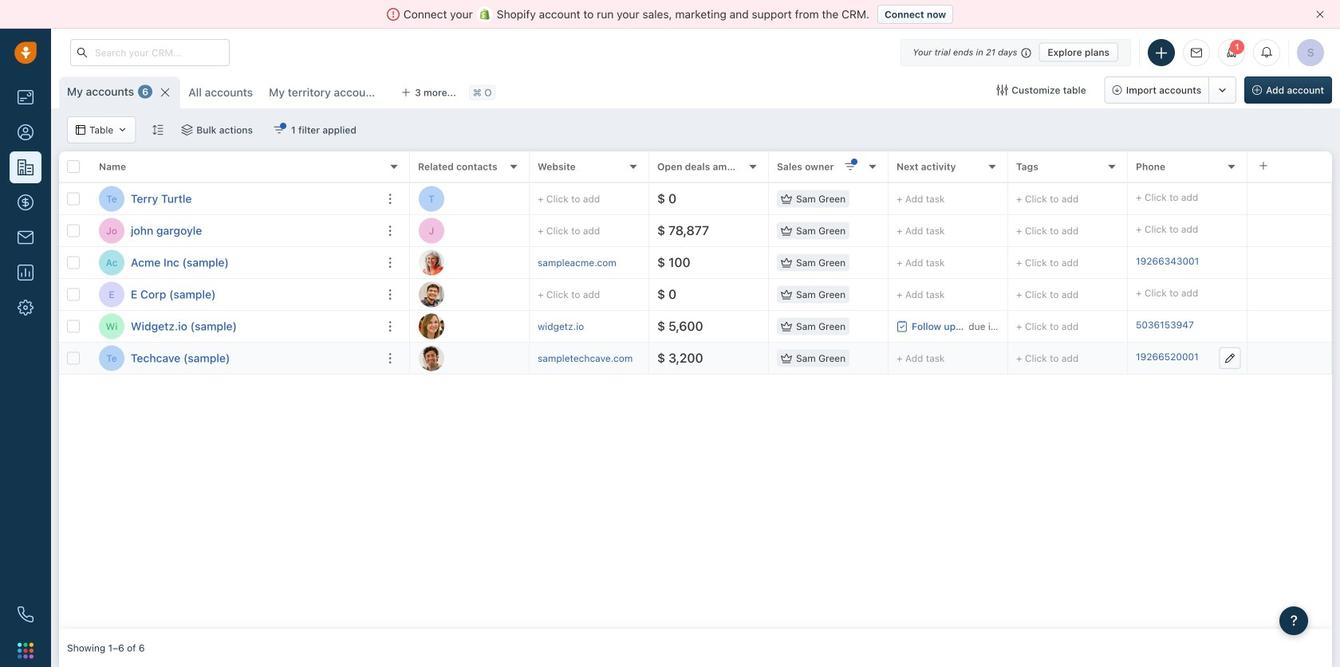 Task type: vqa. For each thing, say whether or not it's contained in the screenshot.
Connect for Connect your
no



Task type: locate. For each thing, give the bounding box(es) containing it.
0 vertical spatial j image
[[419, 282, 445, 308]]

container_wx8msf4aqz5i3rn1 image
[[997, 85, 1008, 96], [274, 124, 285, 136], [781, 225, 792, 237], [781, 289, 792, 300], [781, 321, 792, 332], [781, 353, 792, 364]]

j image
[[419, 282, 445, 308], [419, 314, 445, 340]]

cell
[[1248, 184, 1333, 215], [1248, 215, 1333, 247], [1248, 247, 1333, 279], [1248, 279, 1333, 310], [1248, 311, 1333, 342], [1128, 343, 1248, 374], [1248, 343, 1333, 374]]

style_myh0__igzzd8unmi image
[[152, 124, 163, 136]]

l image
[[419, 250, 445, 276]]

1 vertical spatial j image
[[419, 314, 445, 340]]

row group
[[59, 184, 410, 375], [410, 184, 1333, 375]]

2 row group from the left
[[410, 184, 1333, 375]]

row
[[59, 152, 410, 184]]

j image down l "image" on the top left of the page
[[419, 282, 445, 308]]

grid
[[59, 150, 1333, 630]]

1 row group from the left
[[59, 184, 410, 375]]

container_wx8msf4aqz5i3rn1 image
[[181, 124, 193, 136], [76, 125, 85, 135], [118, 125, 127, 135], [781, 194, 792, 205], [781, 257, 792, 269], [897, 321, 908, 332]]

press space to select this row. row
[[59, 184, 410, 215], [410, 184, 1333, 215], [59, 215, 410, 247], [410, 215, 1333, 247], [59, 247, 410, 279], [410, 247, 1333, 279], [59, 279, 410, 311], [410, 279, 1333, 311], [59, 311, 410, 343], [410, 311, 1333, 343], [59, 343, 410, 375], [410, 343, 1333, 375]]

group
[[1105, 77, 1237, 104]]

j image up s icon
[[419, 314, 445, 340]]

column header
[[91, 152, 410, 184]]

2 j image from the top
[[419, 314, 445, 340]]

freshworks switcher image
[[18, 643, 34, 659]]

s image
[[419, 346, 445, 371]]



Task type: describe. For each thing, give the bounding box(es) containing it.
Search your CRM... text field
[[70, 39, 230, 66]]

1 j image from the top
[[419, 282, 445, 308]]

send email image
[[1191, 48, 1203, 58]]

close image
[[1317, 10, 1325, 18]]

phone element
[[10, 599, 41, 631]]

phone image
[[18, 607, 34, 623]]



